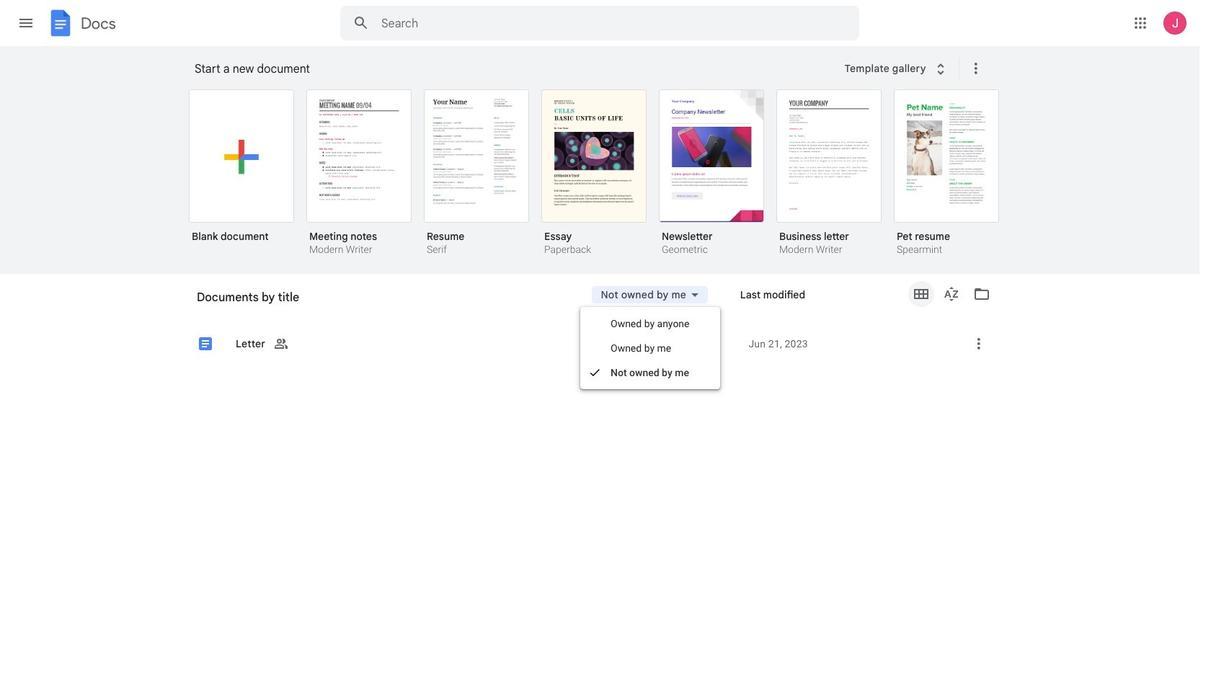 Task type: describe. For each thing, give the bounding box(es) containing it.
search image
[[347, 9, 376, 37]]

1 horizontal spatial medium image
[[686, 286, 704, 304]]

more actions. image
[[964, 60, 985, 77]]

1 vertical spatial heading
[[185, 274, 570, 320]]

main menu image
[[17, 14, 35, 32]]

0 horizontal spatial medium image
[[197, 335, 214, 353]]

owned by tyler black element
[[612, 336, 737, 351]]

Search bar text field
[[381, 17, 823, 31]]



Task type: vqa. For each thing, say whether or not it's contained in the screenshot.
Search Bar text field
yes



Task type: locate. For each thing, give the bounding box(es) containing it.
more actions. popup button. image
[[970, 335, 988, 353]]

grid view image
[[913, 285, 930, 303]]

1 vertical spatial medium image
[[197, 335, 214, 353]]

last opened by me jun 21, 2023 element
[[749, 336, 948, 351]]

menu
[[580, 307, 720, 389]]

list box
[[189, 87, 1018, 275]]

template gallery image
[[932, 61, 949, 78]]

None search field
[[340, 6, 859, 40]]

option
[[185, 65, 1000, 694], [189, 89, 294, 253], [306, 89, 412, 257], [424, 89, 529, 257], [541, 89, 647, 257], [659, 89, 764, 257], [776, 89, 882, 257], [894, 89, 999, 257]]

medium image
[[686, 286, 704, 304], [197, 335, 214, 353]]

0 vertical spatial heading
[[195, 46, 835, 92]]

letter google docs element
[[228, 65, 604, 694]]

0 vertical spatial medium image
[[686, 286, 704, 304]]

heading
[[195, 46, 835, 92], [185, 274, 570, 320]]



